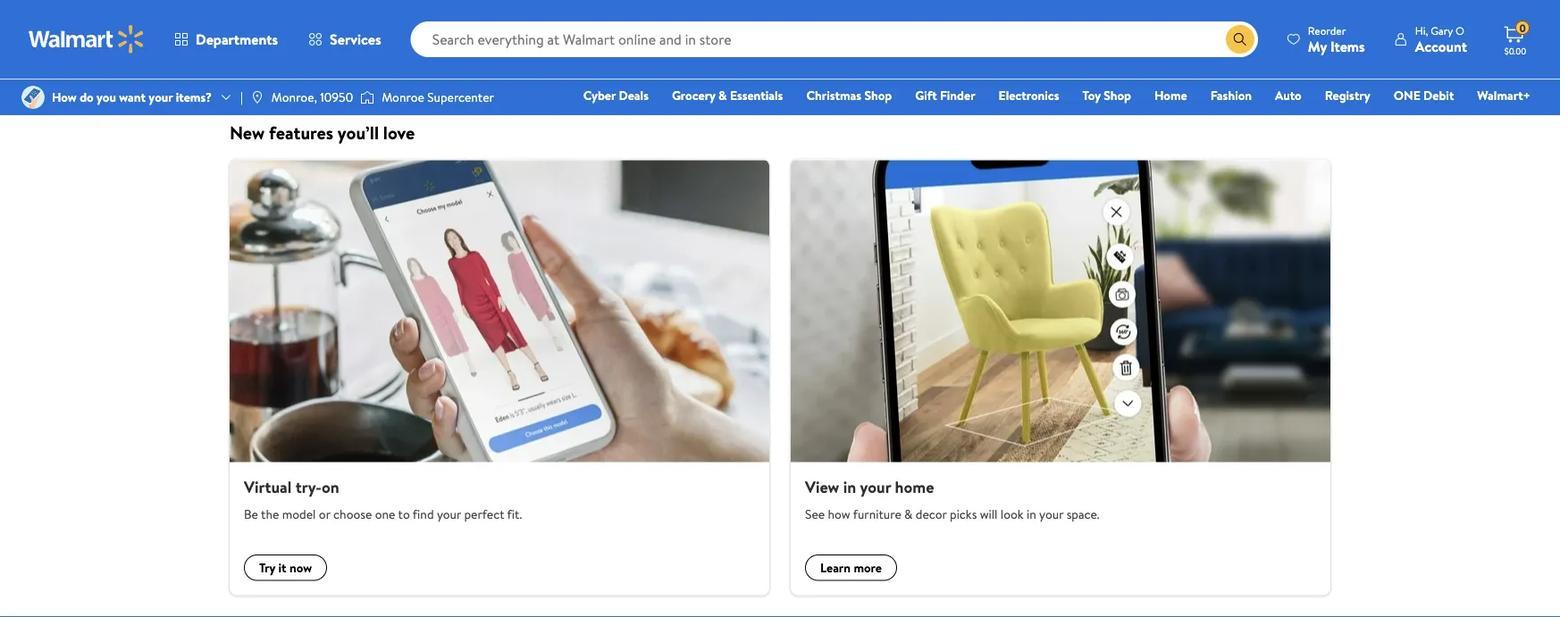 Task type: describe. For each thing, give the bounding box(es) containing it.
view
[[805, 477, 840, 499]]

walmart+
[[1478, 87, 1531, 104]]

$0.00
[[1505, 45, 1527, 57]]

christmas
[[807, 87, 862, 104]]

monroe, 10950
[[272, 88, 353, 106]]

fit.
[[507, 506, 522, 523]]

reorder my items
[[1308, 23, 1366, 56]]

cyber deals link
[[575, 86, 657, 105]]

more
[[854, 560, 882, 577]]

electronics link
[[991, 86, 1068, 105]]

toy shop link
[[1075, 86, 1140, 105]]

monroe
[[382, 88, 424, 106]]

one
[[375, 506, 396, 523]]

items?
[[176, 88, 212, 106]]

your left space.
[[1040, 506, 1064, 523]]

finder
[[940, 87, 976, 104]]

cyber deals
[[583, 87, 649, 104]]

Walmart Site-Wide search field
[[411, 21, 1258, 57]]

gift
[[915, 87, 937, 104]]

shop for toy shop
[[1104, 87, 1132, 104]]

new
[[230, 120, 265, 145]]

love
[[383, 120, 415, 145]]

hi,
[[1416, 23, 1429, 38]]

deals
[[619, 87, 649, 104]]

cyber
[[583, 87, 616, 104]]

hi, gary o account
[[1416, 23, 1468, 56]]

christmas shop link
[[799, 86, 900, 105]]

try it now
[[259, 560, 312, 577]]

virtual
[[244, 477, 292, 499]]

or
[[319, 506, 331, 523]]

fashion
[[1211, 87, 1252, 104]]

0
[[1520, 20, 1526, 35]]

departments button
[[159, 18, 293, 61]]

on
[[322, 477, 339, 499]]

view in your home see how furniture & decor picks will look in your space.
[[805, 477, 1100, 523]]

search icon image
[[1233, 32, 1248, 46]]

be
[[244, 506, 258, 523]]

will
[[980, 506, 998, 523]]

shop for christmas shop
[[865, 87, 892, 104]]

you
[[97, 88, 116, 106]]

your up furniture
[[860, 477, 891, 499]]

want
[[119, 88, 146, 106]]

auto
[[1276, 87, 1302, 104]]

find
[[413, 506, 434, 523]]

your right want
[[149, 88, 173, 106]]

supercenter
[[427, 88, 494, 106]]

walmart image
[[29, 25, 145, 54]]

fashion link
[[1203, 86, 1260, 105]]

space.
[[1067, 506, 1100, 523]]

choose
[[334, 506, 372, 523]]

you'll
[[338, 120, 379, 145]]

services
[[330, 29, 381, 49]]

Search search field
[[411, 21, 1258, 57]]

& inside view in your home see how furniture & decor picks will look in your space.
[[905, 506, 913, 523]]

to
[[398, 506, 410, 523]]

perfect
[[464, 506, 505, 523]]

model
[[282, 506, 316, 523]]

new features you'll love
[[230, 120, 415, 145]]

virtual try-on be the model or choose one to find your perfect fit.
[[244, 477, 522, 523]]

10950
[[320, 88, 353, 106]]

one
[[1394, 87, 1421, 104]]

 image for how do you want your items?
[[21, 86, 45, 109]]

monroe,
[[272, 88, 317, 106]]

home link
[[1147, 86, 1196, 105]]



Task type: vqa. For each thing, say whether or not it's contained in the screenshot.
departments
yes



Task type: locate. For each thing, give the bounding box(es) containing it.
 image
[[21, 86, 45, 109], [360, 88, 375, 106]]

grocery
[[672, 87, 716, 104]]

walmart+ link
[[1470, 86, 1539, 105]]

try
[[259, 560, 276, 577]]

how do you want your items?
[[52, 88, 212, 106]]

o
[[1456, 23, 1465, 38]]

toy shop
[[1083, 87, 1132, 104]]

gift finder link
[[907, 86, 984, 105]]

my
[[1308, 36, 1327, 56]]

0 vertical spatial in
[[844, 477, 857, 499]]

gary
[[1431, 23, 1453, 38]]

how
[[52, 88, 77, 106]]

your
[[149, 88, 173, 106], [860, 477, 891, 499], [437, 506, 461, 523], [1040, 506, 1064, 523]]

the
[[261, 506, 279, 523]]

1 shop from the left
[[865, 87, 892, 104]]

list
[[219, 160, 1342, 596]]

reorder
[[1308, 23, 1346, 38]]

grocery & essentials link
[[664, 86, 791, 105]]

0 horizontal spatial &
[[719, 87, 727, 104]]

christmas shop
[[807, 87, 892, 104]]

it
[[278, 560, 287, 577]]

1 horizontal spatial shop
[[1104, 87, 1132, 104]]

auto link
[[1268, 86, 1310, 105]]

one debit link
[[1386, 86, 1463, 105]]

& right grocery
[[719, 87, 727, 104]]

your right find
[[437, 506, 461, 523]]

in right "view"
[[844, 477, 857, 499]]

1 horizontal spatial in
[[1027, 506, 1037, 523]]

|
[[240, 88, 243, 106]]

home
[[1155, 87, 1188, 104]]

grocery & essentials
[[672, 87, 783, 104]]

monroe supercenter
[[382, 88, 494, 106]]

 image
[[250, 90, 264, 105]]

 image right 10950
[[360, 88, 375, 106]]

in right look
[[1027, 506, 1037, 523]]

toy
[[1083, 87, 1101, 104]]

0 horizontal spatial in
[[844, 477, 857, 499]]

 image for monroe supercenter
[[360, 88, 375, 106]]

0 horizontal spatial  image
[[21, 86, 45, 109]]

essentials
[[730, 87, 783, 104]]

services button
[[293, 18, 397, 61]]

0 vertical spatial &
[[719, 87, 727, 104]]

learn
[[821, 560, 851, 577]]

shop right christmas
[[865, 87, 892, 104]]

look
[[1001, 506, 1024, 523]]

0 horizontal spatial shop
[[865, 87, 892, 104]]

furniture
[[853, 506, 902, 523]]

 image left how on the left of page
[[21, 86, 45, 109]]

& left decor
[[905, 506, 913, 523]]

electronics
[[999, 87, 1060, 104]]

gift finder
[[915, 87, 976, 104]]

view in your home list item
[[780, 160, 1342, 596]]

registry link
[[1317, 86, 1379, 105]]

now
[[290, 560, 312, 577]]

home
[[895, 477, 934, 499]]

one debit
[[1394, 87, 1455, 104]]

list containing virtual try-on
[[219, 160, 1342, 596]]

your inside virtual try-on be the model or choose one to find your perfect fit.
[[437, 506, 461, 523]]

try-
[[296, 477, 322, 499]]

1 vertical spatial in
[[1027, 506, 1037, 523]]

debit
[[1424, 87, 1455, 104]]

virtual try-on list item
[[219, 160, 780, 596]]

account
[[1416, 36, 1468, 56]]

decor
[[916, 506, 947, 523]]

how
[[828, 506, 851, 523]]

&
[[719, 87, 727, 104], [905, 506, 913, 523]]

registry
[[1325, 87, 1371, 104]]

do
[[80, 88, 94, 106]]

in
[[844, 477, 857, 499], [1027, 506, 1037, 523]]

learn more
[[821, 560, 882, 577]]

1 vertical spatial &
[[905, 506, 913, 523]]

features
[[269, 120, 333, 145]]

shop right the toy
[[1104, 87, 1132, 104]]

2 shop from the left
[[1104, 87, 1132, 104]]

picks
[[950, 506, 977, 523]]

see
[[805, 506, 825, 523]]

shop
[[865, 87, 892, 104], [1104, 87, 1132, 104]]

items
[[1331, 36, 1366, 56]]

1 horizontal spatial &
[[905, 506, 913, 523]]

departments
[[196, 29, 278, 49]]

1 horizontal spatial  image
[[360, 88, 375, 106]]



